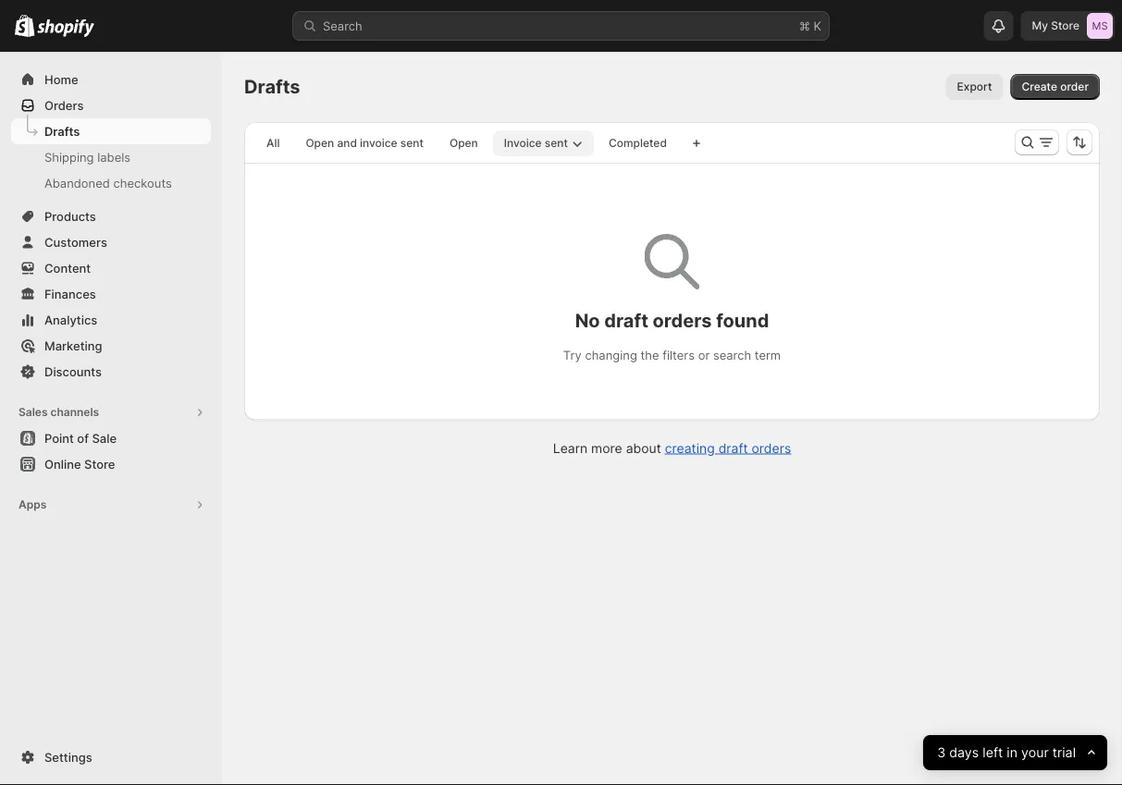 Task type: locate. For each thing, give the bounding box(es) containing it.
draft right creating
[[719, 440, 748, 456]]

learn
[[553, 440, 588, 456]]

sales
[[19, 406, 48, 419]]

drafts up all
[[244, 75, 300, 98]]

1 vertical spatial store
[[84, 457, 115, 471]]

1 horizontal spatial store
[[1051, 19, 1080, 32]]

create
[[1022, 80, 1057, 93]]

tab list
[[252, 130, 682, 156]]

analytics link
[[11, 307, 211, 333]]

tab list containing all
[[252, 130, 682, 156]]

0 vertical spatial store
[[1051, 19, 1080, 32]]

export
[[957, 80, 992, 93]]

open left and
[[306, 136, 334, 150]]

open for open
[[450, 136, 478, 150]]

open left invoice
[[450, 136, 478, 150]]

1 vertical spatial orders
[[752, 440, 791, 456]]

2 sent from the left
[[545, 136, 568, 150]]

0 vertical spatial draft
[[604, 309, 648, 332]]

1 horizontal spatial draft
[[719, 440, 748, 456]]

orders
[[653, 309, 712, 332], [752, 440, 791, 456]]

point of sale
[[44, 431, 117, 445]]

open inside open link
[[450, 136, 478, 150]]

open and invoice sent
[[306, 136, 424, 150]]

finances link
[[11, 281, 211, 307]]

draft up changing on the right
[[604, 309, 648, 332]]

discounts link
[[11, 359, 211, 385]]

changing
[[585, 348, 637, 363]]

0 horizontal spatial drafts
[[44, 124, 80, 138]]

store inside online store link
[[84, 457, 115, 471]]

apps button
[[11, 492, 211, 518]]

finances
[[44, 287, 96, 301]]

shopify image
[[37, 19, 95, 37]]

point
[[44, 431, 74, 445]]

completed link
[[598, 130, 678, 156]]

⌘
[[799, 19, 810, 33]]

0 vertical spatial orders
[[653, 309, 712, 332]]

orders link
[[11, 93, 211, 118]]

store
[[1051, 19, 1080, 32], [84, 457, 115, 471]]

creating
[[665, 440, 715, 456]]

2 open from the left
[[450, 136, 478, 150]]

search
[[713, 348, 751, 363]]

try
[[563, 348, 582, 363]]

sent inside 'link'
[[400, 136, 424, 150]]

orders right creating
[[752, 440, 791, 456]]

1 vertical spatial drafts
[[44, 124, 80, 138]]

1 sent from the left
[[400, 136, 424, 150]]

store down sale on the bottom left of the page
[[84, 457, 115, 471]]

home link
[[11, 67, 211, 93]]

export button
[[946, 74, 1003, 100]]

abandoned checkouts link
[[11, 170, 211, 196]]

store right my
[[1051, 19, 1080, 32]]

products link
[[11, 204, 211, 229]]

0 horizontal spatial store
[[84, 457, 115, 471]]

0 vertical spatial drafts
[[244, 75, 300, 98]]

1 horizontal spatial orders
[[752, 440, 791, 456]]

and
[[337, 136, 357, 150]]

shipping labels link
[[11, 144, 211, 170]]

content
[[44, 261, 91, 275]]

settings
[[44, 750, 92, 765]]

1 open from the left
[[306, 136, 334, 150]]

my store image
[[1087, 13, 1113, 39]]

shipping
[[44, 150, 94, 164]]

open link
[[438, 130, 489, 156]]

create order link
[[1011, 74, 1100, 100]]

try changing the filters or search term
[[563, 348, 781, 363]]

0 horizontal spatial draft
[[604, 309, 648, 332]]

1 horizontal spatial sent
[[545, 136, 568, 150]]

drafts
[[244, 75, 300, 98], [44, 124, 80, 138]]

open and invoice sent link
[[295, 130, 435, 156]]

draft
[[604, 309, 648, 332], [719, 440, 748, 456]]

open inside open and invoice sent 'link'
[[306, 136, 334, 150]]

all link
[[255, 130, 291, 156]]

empty search results image
[[644, 234, 700, 290]]

invoice
[[360, 136, 397, 150]]

open
[[306, 136, 334, 150], [450, 136, 478, 150]]

sent
[[400, 136, 424, 150], [545, 136, 568, 150]]

orders up filters
[[653, 309, 712, 332]]

days
[[949, 745, 979, 761]]

sales channels button
[[11, 400, 211, 426]]

store for online store
[[84, 457, 115, 471]]

discounts
[[44, 365, 102, 379]]

no draft orders found
[[575, 309, 769, 332]]

in
[[1007, 745, 1017, 761]]

abandoned checkouts
[[44, 176, 172, 190]]

1 horizontal spatial open
[[450, 136, 478, 150]]

drafts down the orders
[[44, 124, 80, 138]]

marketing
[[44, 339, 102, 353]]

abandoned
[[44, 176, 110, 190]]

creating draft orders link
[[665, 440, 791, 456]]

0 horizontal spatial open
[[306, 136, 334, 150]]

0 horizontal spatial sent
[[400, 136, 424, 150]]



Task type: vqa. For each thing, say whether or not it's contained in the screenshot.
"Drafts" within Drafts link
yes



Task type: describe. For each thing, give the bounding box(es) containing it.
online store link
[[11, 451, 211, 477]]

search
[[323, 19, 362, 33]]

k
[[814, 19, 822, 33]]

of
[[77, 431, 89, 445]]

sent inside dropdown button
[[545, 136, 568, 150]]

your
[[1021, 745, 1049, 761]]

the
[[641, 348, 659, 363]]

home
[[44, 72, 78, 87]]

all
[[266, 136, 280, 150]]

1 vertical spatial draft
[[719, 440, 748, 456]]

invoice sent
[[504, 136, 568, 150]]

labels
[[97, 150, 131, 164]]

marketing link
[[11, 333, 211, 359]]

create order
[[1022, 80, 1089, 93]]

found
[[716, 309, 769, 332]]

no
[[575, 309, 600, 332]]

trial
[[1052, 745, 1076, 761]]

drafts link
[[11, 118, 211, 144]]

filters
[[663, 348, 695, 363]]

checkouts
[[113, 176, 172, 190]]

analytics
[[44, 313, 97, 327]]

invoice
[[504, 136, 542, 150]]

3
[[937, 745, 946, 761]]

customers
[[44, 235, 107, 249]]

3 days left in your trial button
[[923, 735, 1107, 771]]

online store
[[44, 457, 115, 471]]

0 horizontal spatial orders
[[653, 309, 712, 332]]

products
[[44, 209, 96, 223]]

shopify image
[[15, 14, 34, 37]]

point of sale button
[[0, 426, 222, 451]]

order
[[1060, 80, 1089, 93]]

1 horizontal spatial drafts
[[244, 75, 300, 98]]

point of sale link
[[11, 426, 211, 451]]

term
[[755, 348, 781, 363]]

shipping labels
[[44, 150, 131, 164]]

open for open and invoice sent
[[306, 136, 334, 150]]

left
[[983, 745, 1003, 761]]

channels
[[50, 406, 99, 419]]

⌘ k
[[799, 19, 822, 33]]

customers link
[[11, 229, 211, 255]]

invoice sent button
[[493, 130, 594, 156]]

more
[[591, 440, 622, 456]]

orders
[[44, 98, 84, 112]]

sale
[[92, 431, 117, 445]]

settings link
[[11, 745, 211, 771]]

3 days left in your trial
[[937, 745, 1076, 761]]

my
[[1032, 19, 1048, 32]]

online store button
[[0, 451, 222, 477]]

my store
[[1032, 19, 1080, 32]]

online
[[44, 457, 81, 471]]

about
[[626, 440, 661, 456]]

apps
[[19, 498, 47, 512]]

learn more about creating draft orders
[[553, 440, 791, 456]]

store for my store
[[1051, 19, 1080, 32]]

sales channels
[[19, 406, 99, 419]]

or
[[698, 348, 710, 363]]

content link
[[11, 255, 211, 281]]

completed
[[609, 136, 667, 150]]



